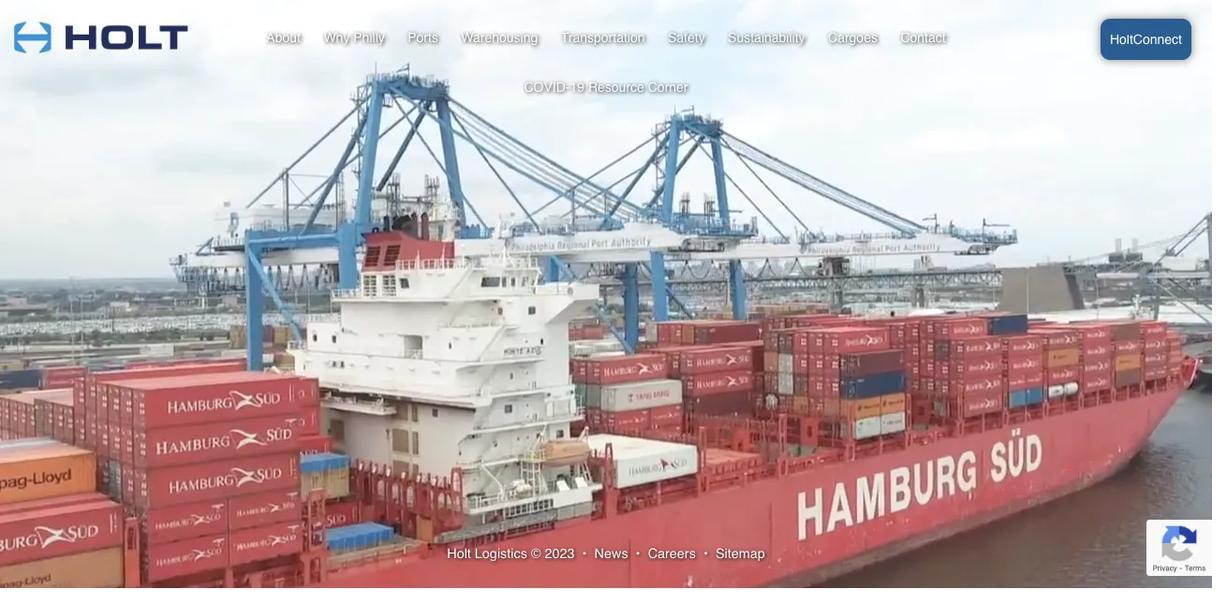 Task type: vqa. For each thing, say whether or not it's contained in the screenshot.
WAREHOUSING
no



Task type: describe. For each thing, give the bounding box(es) containing it.
19
[[570, 80, 585, 95]]

covid-19 resource corner link
[[524, 58, 688, 108]]

logistics
[[475, 546, 527, 561]]

safety
[[668, 30, 705, 45]]

safety link
[[668, 22, 705, 58]]

news link
[[579, 546, 628, 561]]

sitemap
[[716, 546, 765, 561]]

holtconnect button
[[1101, 19, 1192, 60]]

©
[[531, 546, 541, 561]]

resource
[[588, 80, 645, 95]]

transportation link
[[561, 22, 645, 58]]

holt logistics image
[[14, 0, 188, 63]]

covid-
[[524, 80, 570, 95]]

holt logistics © 2023
[[447, 546, 575, 561]]



Task type: locate. For each thing, give the bounding box(es) containing it.
careers link
[[632, 546, 696, 561]]

2023
[[545, 546, 575, 561]]

contact link
[[901, 22, 946, 58]]

careers
[[648, 546, 696, 561]]

covid-19 resource corner
[[524, 80, 688, 95]]

corner
[[648, 80, 688, 95]]

sustainability
[[728, 30, 805, 45]]

contact
[[901, 30, 946, 45]]

holt
[[447, 546, 471, 561]]

cargoes
[[828, 30, 878, 45]]

transportation
[[561, 30, 645, 45]]

news
[[595, 546, 628, 561]]

holtconnect
[[1110, 32, 1183, 47]]

holtconnect link
[[1031, 9, 1192, 74]]

sitemap link
[[700, 546, 765, 561]]

cargoes link
[[828, 22, 878, 58]]

sustainability link
[[728, 22, 805, 58]]



